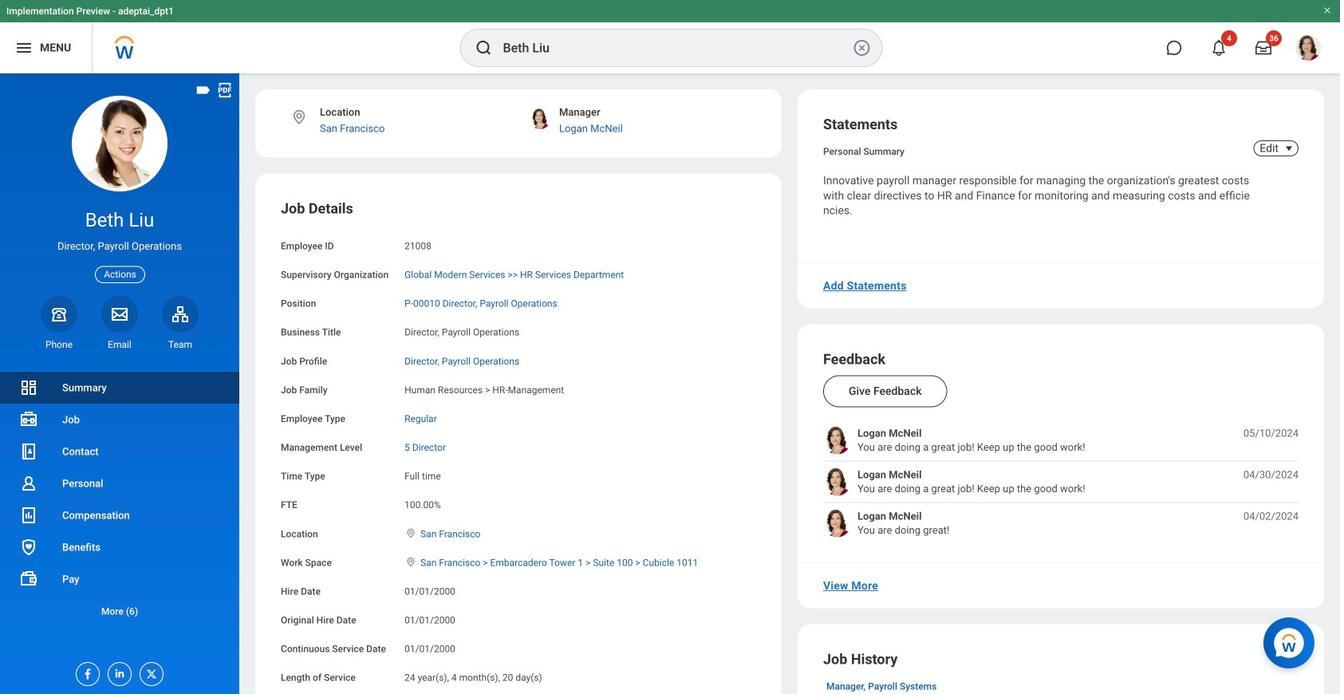 Task type: describe. For each thing, give the bounding box(es) containing it.
view printable version (pdf) image
[[216, 81, 234, 99]]

facebook image
[[77, 663, 94, 681]]

email beth liu element
[[101, 338, 138, 351]]

personal image
[[19, 474, 38, 493]]

phone image
[[48, 305, 70, 324]]

caret down image
[[1280, 142, 1299, 155]]

2 employee's photo (logan mcneil) image from the top
[[824, 468, 852, 496]]

navigation pane region
[[0, 73, 239, 694]]

team beth liu element
[[162, 338, 199, 351]]

search image
[[474, 38, 494, 57]]

phone beth liu element
[[41, 338, 77, 351]]

benefits image
[[19, 538, 38, 557]]

full time element
[[405, 468, 441, 482]]

summary image
[[19, 378, 38, 397]]

mail image
[[110, 305, 129, 324]]

1 employee's photo (logan mcneil) image from the top
[[824, 426, 852, 454]]

0 horizontal spatial list
[[0, 372, 239, 627]]

3 employee's photo (logan mcneil) image from the top
[[824, 509, 852, 537]]



Task type: vqa. For each thing, say whether or not it's contained in the screenshot.
Inbox Items LIST BOX
no



Task type: locate. For each thing, give the bounding box(es) containing it.
x image
[[140, 663, 158, 681]]

1 vertical spatial employee's photo (logan mcneil) image
[[824, 468, 852, 496]]

Search Workday  search field
[[503, 30, 850, 65]]

inbox large image
[[1256, 40, 1272, 56]]

close environment banner image
[[1323, 6, 1333, 15]]

0 vertical spatial location image
[[291, 109, 308, 126]]

pay image
[[19, 570, 38, 589]]

contact image
[[19, 442, 38, 461]]

1 vertical spatial location image
[[405, 557, 418, 568]]

personal summary element
[[824, 143, 905, 157]]

banner
[[0, 0, 1341, 73]]

1 horizontal spatial list
[[824, 426, 1299, 537]]

profile logan mcneil image
[[1296, 35, 1322, 64]]

compensation image
[[19, 506, 38, 525]]

linkedin image
[[109, 663, 126, 680]]

job image
[[19, 410, 38, 429]]

location image
[[405, 528, 418, 539]]

x circle image
[[853, 38, 872, 57]]

list
[[0, 372, 239, 627], [824, 426, 1299, 537]]

0 horizontal spatial location image
[[291, 109, 308, 126]]

view team image
[[171, 305, 190, 324]]

group
[[281, 199, 757, 694]]

0 vertical spatial employee's photo (logan mcneil) image
[[824, 426, 852, 454]]

notifications large image
[[1212, 40, 1228, 56]]

tag image
[[195, 81, 212, 99]]

location image
[[291, 109, 308, 126], [405, 557, 418, 568]]

employee's photo (logan mcneil) image
[[824, 426, 852, 454], [824, 468, 852, 496], [824, 509, 852, 537]]

justify image
[[14, 38, 34, 57]]

1 horizontal spatial location image
[[405, 557, 418, 568]]

2 vertical spatial employee's photo (logan mcneil) image
[[824, 509, 852, 537]]



